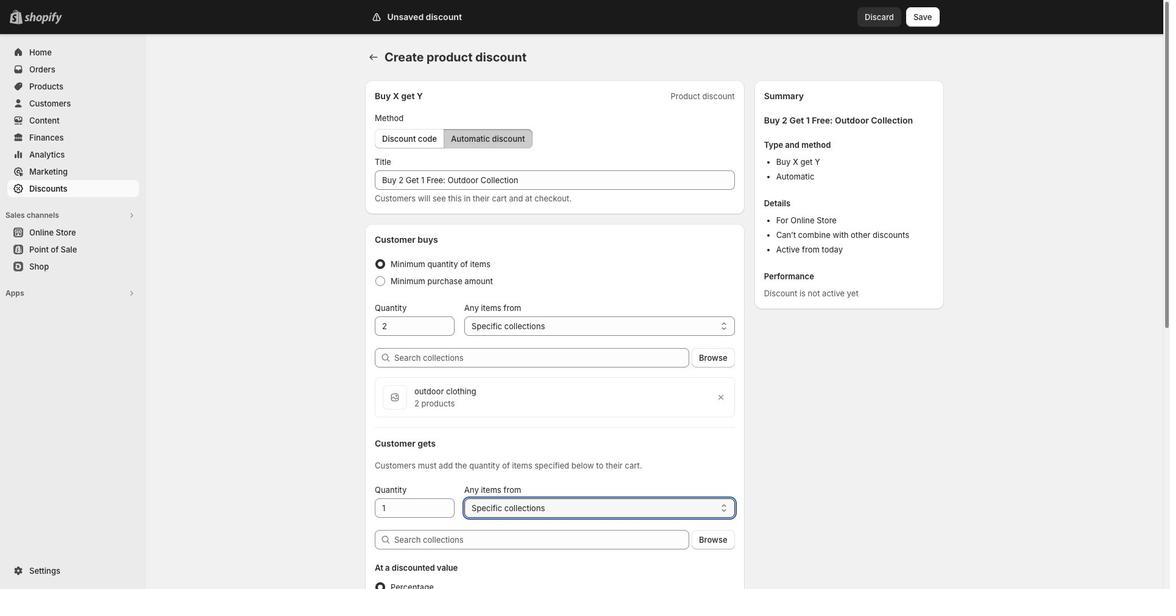 Task type: vqa. For each thing, say whether or not it's contained in the screenshot.
text field
yes



Task type: locate. For each thing, give the bounding box(es) containing it.
None text field
[[375, 171, 735, 190], [375, 317, 454, 336], [375, 499, 454, 519], [375, 171, 735, 190], [375, 317, 454, 336], [375, 499, 454, 519]]

Search collections text field
[[394, 531, 689, 550]]

Search collections text field
[[394, 349, 689, 368]]

shopify image
[[24, 12, 62, 24]]



